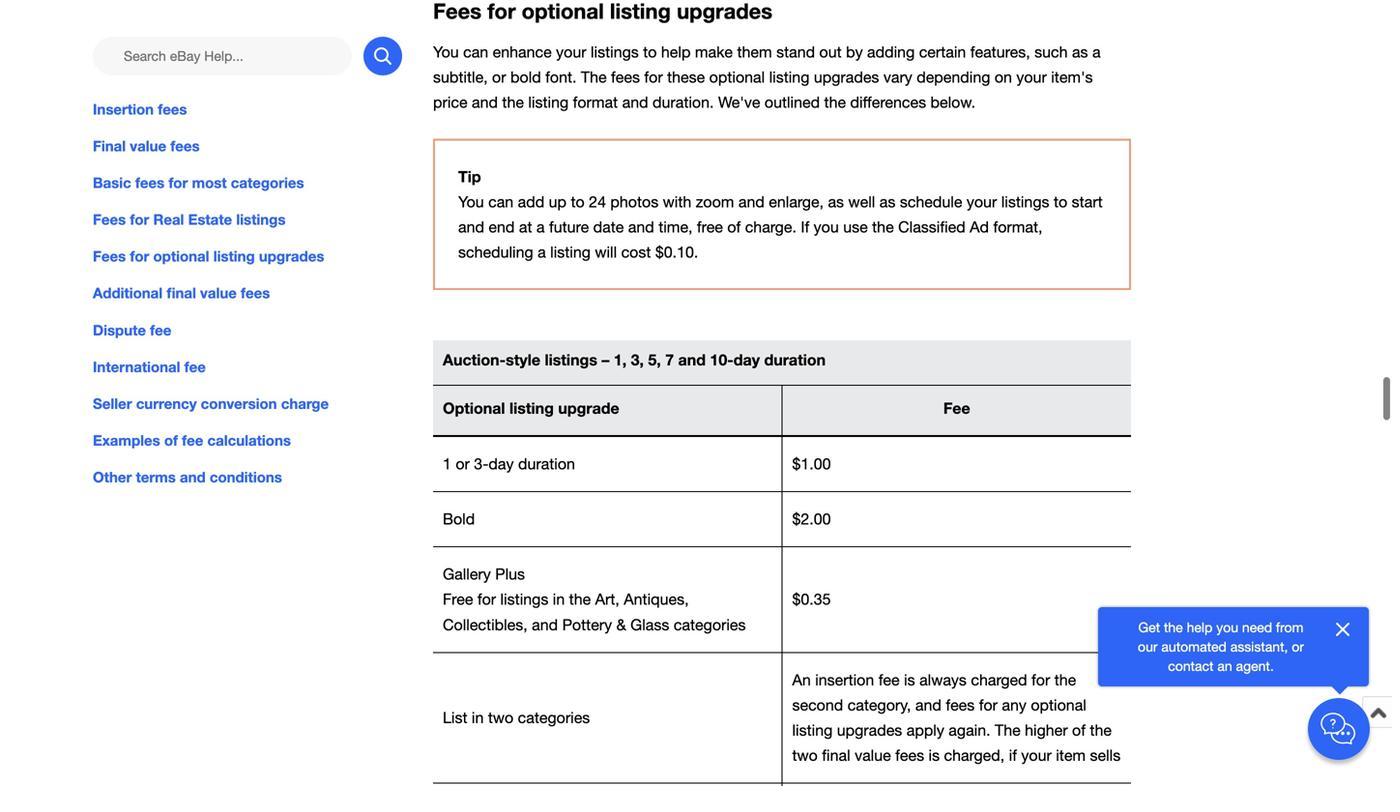 Task type: locate. For each thing, give the bounding box(es) containing it.
1 vertical spatial is
[[929, 746, 940, 764]]

out
[[819, 43, 842, 61]]

art,
[[595, 590, 620, 608]]

fees up again.
[[946, 696, 975, 714]]

insertion fees link
[[93, 99, 402, 120]]

7
[[665, 351, 674, 369]]

the up higher
[[1055, 671, 1076, 689]]

0 vertical spatial categories
[[231, 174, 304, 192]]

auction-
[[443, 351, 506, 369]]

listings up format,
[[1001, 193, 1050, 211]]

0 vertical spatial the
[[581, 68, 607, 86]]

at
[[519, 218, 532, 236]]

1 horizontal spatial the
[[995, 721, 1021, 739]]

the up pottery
[[569, 590, 591, 608]]

or left bold
[[492, 68, 506, 86]]

0 vertical spatial help
[[661, 43, 691, 61]]

0 vertical spatial fees
[[93, 211, 126, 228]]

your up font.
[[556, 43, 586, 61]]

optional up the additional final value fees
[[153, 248, 209, 265]]

an
[[1218, 658, 1232, 674]]

currency
[[136, 395, 197, 412]]

1 horizontal spatial in
[[553, 590, 565, 608]]

2 vertical spatial or
[[1292, 639, 1304, 655]]

1 vertical spatial upgrades
[[259, 248, 324, 265]]

0 vertical spatial final
[[167, 284, 196, 302]]

is down apply
[[929, 746, 940, 764]]

your right on
[[1017, 68, 1047, 86]]

0 vertical spatial you
[[814, 218, 839, 236]]

the inside tip you can add up to 24 photos with zoom and enlarge, as well as schedule your listings to start and end at a future date and time, free of charge. if you use the classified ad format, scheduling a listing will cost $0.10.
[[872, 218, 894, 236]]

insertion
[[93, 101, 154, 118]]

0 vertical spatial two
[[488, 709, 514, 727]]

0 vertical spatial you
[[433, 43, 459, 61]]

day right 1
[[489, 455, 514, 473]]

listing down style
[[510, 399, 554, 417]]

1 horizontal spatial you
[[1216, 619, 1239, 635]]

a
[[1093, 43, 1101, 61], [537, 218, 545, 236], [538, 243, 546, 261]]

the inside gallery plus free for listings in the art, antiques, collectibles, and pottery & glass categories
[[569, 590, 591, 608]]

1 vertical spatial you
[[1216, 619, 1239, 635]]

2 horizontal spatial categories
[[674, 616, 746, 634]]

0 horizontal spatial or
[[456, 455, 470, 473]]

1 vertical spatial value
[[200, 284, 237, 302]]

fees down fees for optional listing upgrades link
[[241, 284, 270, 302]]

0 vertical spatial can
[[463, 43, 488, 61]]

final down fees for optional listing upgrades
[[167, 284, 196, 302]]

2 horizontal spatial or
[[1292, 639, 1304, 655]]

by
[[846, 43, 863, 61]]

glass
[[630, 616, 669, 634]]

0 horizontal spatial duration
[[518, 455, 575, 473]]

upgrades
[[814, 68, 879, 86], [259, 248, 324, 265], [837, 721, 902, 739]]

1 horizontal spatial help
[[1187, 619, 1213, 635]]

1 vertical spatial duration
[[518, 455, 575, 473]]

$0.35
[[792, 590, 831, 608]]

seller currency conversion charge link
[[93, 393, 402, 414]]

optional up we've
[[709, 68, 765, 86]]

1 vertical spatial final
[[822, 746, 850, 764]]

fees up format
[[611, 68, 640, 86]]

time,
[[659, 218, 693, 236]]

fee
[[943, 399, 970, 417]]

listings inside gallery plus free for listings in the art, antiques, collectibles, and pottery & glass categories
[[500, 590, 549, 608]]

1 horizontal spatial to
[[643, 43, 657, 61]]

the up the sells
[[1090, 721, 1112, 739]]

of up item
[[1072, 721, 1086, 739]]

fees
[[611, 68, 640, 86], [158, 101, 187, 118], [170, 137, 200, 155], [135, 174, 165, 192], [241, 284, 270, 302], [946, 696, 975, 714], [895, 746, 924, 764]]

value inside an insertion fee is always charged for the second category, and fees for any optional listing upgrades apply again. the higher of the two final value fees is charged, if your item sells
[[855, 746, 891, 764]]

item
[[1056, 746, 1086, 764]]

0 vertical spatial value
[[130, 137, 166, 155]]

international fee
[[93, 358, 206, 375]]

1 horizontal spatial of
[[727, 218, 741, 236]]

on
[[995, 68, 1012, 86]]

value down insertion fees
[[130, 137, 166, 155]]

optional
[[443, 399, 505, 417]]

1 vertical spatial can
[[488, 193, 514, 211]]

help up the these
[[661, 43, 691, 61]]

can
[[463, 43, 488, 61], [488, 193, 514, 211]]

as left well
[[828, 193, 844, 211]]

a up the item's
[[1093, 43, 1101, 61]]

1 vertical spatial help
[[1187, 619, 1213, 635]]

2 horizontal spatial as
[[1072, 43, 1088, 61]]

to left start
[[1054, 193, 1068, 211]]

you inside get the help you need from our automated assistant, or contact an agent.
[[1216, 619, 1239, 635]]

optional up higher
[[1031, 696, 1087, 714]]

categories inside gallery plus free for listings in the art, antiques, collectibles, and pottery & glass categories
[[674, 616, 746, 634]]

1 horizontal spatial or
[[492, 68, 506, 86]]

higher
[[1025, 721, 1068, 739]]

1 horizontal spatial value
[[200, 284, 237, 302]]

1 fees from the top
[[93, 211, 126, 228]]

enhance
[[493, 43, 552, 61]]

2 horizontal spatial of
[[1072, 721, 1086, 739]]

upgrades down category,
[[837, 721, 902, 739]]

your up ad
[[967, 193, 997, 211]]

fees down basic
[[93, 211, 126, 228]]

1 vertical spatial the
[[995, 721, 1021, 739]]

you inside tip you can add up to 24 photos with zoom and enlarge, as well as schedule your listings to start and end at a future date and time, free of charge. if you use the classified ad format, scheduling a listing will cost $0.10.
[[458, 193, 484, 211]]

list
[[443, 709, 467, 727]]

24
[[589, 193, 606, 211]]

to for you
[[643, 43, 657, 61]]

value
[[130, 137, 166, 155], [200, 284, 237, 302], [855, 746, 891, 764]]

listing down "second"
[[792, 721, 833, 739]]

2 fees from the top
[[93, 248, 126, 265]]

your right if
[[1021, 746, 1052, 764]]

2 vertical spatial value
[[855, 746, 891, 764]]

of right free
[[727, 218, 741, 236]]

listing down future
[[550, 243, 591, 261]]

fee
[[150, 321, 171, 339], [184, 358, 206, 375], [182, 432, 203, 449], [879, 671, 900, 689]]

or
[[492, 68, 506, 86], [456, 455, 470, 473], [1292, 639, 1304, 655]]

is
[[904, 671, 915, 689], [929, 746, 940, 764]]

fee up category,
[[879, 671, 900, 689]]

vary
[[884, 68, 913, 86]]

to up duration. on the top of the page
[[643, 43, 657, 61]]

you
[[433, 43, 459, 61], [458, 193, 484, 211]]

–
[[602, 351, 609, 369]]

0 vertical spatial in
[[553, 590, 565, 608]]

outlined
[[765, 93, 820, 111]]

collectibles,
[[443, 616, 528, 634]]

most
[[192, 174, 227, 192]]

antiques,
[[624, 590, 689, 608]]

fees for fees for real estate listings
[[93, 211, 126, 228]]

1 vertical spatial fees
[[93, 248, 126, 265]]

day
[[734, 351, 760, 369], [489, 455, 514, 473]]

you
[[814, 218, 839, 236], [1216, 619, 1239, 635]]

2 vertical spatial upgrades
[[837, 721, 902, 739]]

is left always
[[904, 671, 915, 689]]

1 vertical spatial you
[[458, 193, 484, 211]]

format
[[573, 93, 618, 111]]

again.
[[949, 721, 991, 739]]

2 vertical spatial of
[[1072, 721, 1086, 739]]

fees up additional
[[93, 248, 126, 265]]

you right if
[[814, 218, 839, 236]]

2 horizontal spatial to
[[1054, 193, 1068, 211]]

0 horizontal spatial of
[[164, 432, 178, 449]]

value inside final value fees link
[[130, 137, 166, 155]]

additional final value fees link
[[93, 283, 402, 304]]

duration down optional listing upgrade
[[518, 455, 575, 473]]

the
[[502, 93, 524, 111], [824, 93, 846, 111], [872, 218, 894, 236], [569, 590, 591, 608], [1164, 619, 1183, 635], [1055, 671, 1076, 689], [1090, 721, 1112, 739]]

two
[[488, 709, 514, 727], [792, 746, 818, 764]]

fees inside you can enhance your listings to help make them stand out by adding certain features, such as a subtitle, or bold font. the fees for these optional listing upgrades vary depending on your item's price and the listing format and duration. we've outlined the differences below.
[[611, 68, 640, 86]]

examples
[[93, 432, 160, 449]]

1 horizontal spatial categories
[[518, 709, 590, 727]]

a right at
[[537, 218, 545, 236]]

seller currency conversion charge
[[93, 395, 329, 412]]

help inside you can enhance your listings to help make them stand out by adding certain features, such as a subtitle, or bold font. the fees for these optional listing upgrades vary depending on your item's price and the listing format and duration. we've outlined the differences below.
[[661, 43, 691, 61]]

upgrades down fees for real estate listings link
[[259, 248, 324, 265]]

or down from
[[1292, 639, 1304, 655]]

0 horizontal spatial the
[[581, 68, 607, 86]]

fee inside an insertion fee is always charged for the second category, and fees for any optional listing upgrades apply again. the higher of the two final value fees is charged, if your item sells
[[879, 671, 900, 689]]

below.
[[931, 93, 976, 111]]

1 vertical spatial optional
[[153, 248, 209, 265]]

assistant,
[[1231, 639, 1288, 655]]

0 vertical spatial upgrades
[[814, 68, 879, 86]]

additional final value fees
[[93, 284, 270, 302]]

1 horizontal spatial final
[[822, 746, 850, 764]]

1 vertical spatial two
[[792, 746, 818, 764]]

0 horizontal spatial help
[[661, 43, 691, 61]]

1 horizontal spatial optional
[[709, 68, 765, 86]]

duration.
[[653, 93, 714, 111]]

value down fees for optional listing upgrades
[[200, 284, 237, 302]]

to left 24
[[571, 193, 585, 211]]

for inside you can enhance your listings to help make them stand out by adding certain features, such as a subtitle, or bold font. the fees for these optional listing upgrades vary depending on your item's price and the listing format and duration. we've outlined the differences below.
[[644, 68, 663, 86]]

the right use
[[872, 218, 894, 236]]

listings down the plus at the left bottom of page
[[500, 590, 549, 608]]

10-
[[710, 351, 734, 369]]

the inside an insertion fee is always charged for the second category, and fees for any optional listing upgrades apply again. the higher of the two final value fees is charged, if your item sells
[[995, 721, 1021, 739]]

0 vertical spatial day
[[734, 351, 760, 369]]

1 vertical spatial categories
[[674, 616, 746, 634]]

0 vertical spatial duration
[[764, 351, 826, 369]]

international fee link
[[93, 356, 402, 377]]

fees
[[93, 211, 126, 228], [93, 248, 126, 265]]

and left pottery
[[532, 616, 558, 634]]

0 horizontal spatial in
[[472, 709, 484, 727]]

1 horizontal spatial duration
[[764, 351, 826, 369]]

0 horizontal spatial to
[[571, 193, 585, 211]]

as up the item's
[[1072, 43, 1088, 61]]

0 vertical spatial or
[[492, 68, 506, 86]]

1 horizontal spatial is
[[929, 746, 940, 764]]

upgrade
[[558, 399, 620, 417]]

in up pottery
[[553, 590, 565, 608]]

fees down apply
[[895, 746, 924, 764]]

a right scheduling
[[538, 243, 546, 261]]

two right list
[[488, 709, 514, 727]]

0 horizontal spatial you
[[814, 218, 839, 236]]

day right 7
[[734, 351, 760, 369]]

can up end
[[488, 193, 514, 211]]

1 or 3-day duration
[[443, 455, 575, 473]]

the right get
[[1164, 619, 1183, 635]]

upgrades inside an insertion fee is always charged for the second category, and fees for any optional listing upgrades apply again. the higher of the two final value fees is charged, if your item sells
[[837, 721, 902, 739]]

2 horizontal spatial optional
[[1031, 696, 1087, 714]]

0 horizontal spatial value
[[130, 137, 166, 155]]

value inside additional final value fees link
[[200, 284, 237, 302]]

2 horizontal spatial value
[[855, 746, 891, 764]]

fee up other terms and conditions
[[182, 432, 203, 449]]

categories
[[231, 174, 304, 192], [674, 616, 746, 634], [518, 709, 590, 727]]

up
[[549, 193, 567, 211]]

1 vertical spatial of
[[164, 432, 178, 449]]

and right format
[[622, 93, 648, 111]]

the
[[581, 68, 607, 86], [995, 721, 1021, 739]]

pottery
[[562, 616, 612, 634]]

charged,
[[944, 746, 1005, 764]]

as right well
[[880, 193, 896, 211]]

duration right 10-
[[764, 351, 826, 369]]

item's
[[1051, 68, 1093, 86]]

and inside gallery plus free for listings in the art, antiques, collectibles, and pottery & glass categories
[[532, 616, 558, 634]]

and
[[472, 93, 498, 111], [622, 93, 648, 111], [739, 193, 765, 211], [458, 218, 484, 236], [628, 218, 654, 236], [678, 351, 706, 369], [180, 468, 206, 486], [532, 616, 558, 634], [916, 696, 942, 714]]

the up format
[[581, 68, 607, 86]]

you inside tip you can add up to 24 photos with zoom and enlarge, as well as schedule your listings to start and end at a future date and time, free of charge. if you use the classified ad format, scheduling a listing will cost $0.10.
[[814, 218, 839, 236]]

0 horizontal spatial day
[[489, 455, 514, 473]]

0 vertical spatial a
[[1093, 43, 1101, 61]]

in right list
[[472, 709, 484, 727]]

other terms and conditions link
[[93, 466, 402, 488]]

upgrades inside you can enhance your listings to help make them stand out by adding certain features, such as a subtitle, or bold font. the fees for these optional listing upgrades vary depending on your item's price and the listing format and duration. we've outlined the differences below.
[[814, 68, 879, 86]]

final down "second"
[[822, 746, 850, 764]]

to inside you can enhance your listings to help make them stand out by adding certain features, such as a subtitle, or bold font. the fees for these optional listing upgrades vary depending on your item's price and the listing format and duration. we've outlined the differences below.
[[643, 43, 657, 61]]

value down category,
[[855, 746, 891, 764]]

two down "second"
[[792, 746, 818, 764]]

and up apply
[[916, 696, 942, 714]]

listings down basic fees for most categories link
[[236, 211, 286, 228]]

upgrades down by
[[814, 68, 879, 86]]

optional inside an insertion fee is always charged for the second category, and fees for any optional listing upgrades apply again. the higher of the two final value fees is charged, if your item sells
[[1031, 696, 1087, 714]]

1 horizontal spatial two
[[792, 746, 818, 764]]

for right "charged"
[[1032, 671, 1050, 689]]

for up collectibles,
[[477, 590, 496, 608]]

ad
[[970, 218, 989, 236]]

the up if
[[995, 721, 1021, 739]]

as
[[1072, 43, 1088, 61], [828, 193, 844, 211], [880, 193, 896, 211]]

style
[[506, 351, 540, 369]]

can up subtitle,
[[463, 43, 488, 61]]

you left need
[[1216, 619, 1239, 635]]

of
[[727, 218, 741, 236], [164, 432, 178, 449], [1072, 721, 1086, 739]]

listings up format
[[591, 43, 639, 61]]

1,
[[614, 351, 627, 369]]

0 vertical spatial optional
[[709, 68, 765, 86]]

examples of fee calculations
[[93, 432, 291, 449]]

or right 1
[[456, 455, 470, 473]]

you up subtitle,
[[433, 43, 459, 61]]

listing
[[769, 68, 810, 86], [528, 93, 569, 111], [550, 243, 591, 261], [213, 248, 255, 265], [510, 399, 554, 417], [792, 721, 833, 739]]

listings inside you can enhance your listings to help make them stand out by adding certain features, such as a subtitle, or bold font. the fees for these optional listing upgrades vary depending on your item's price and the listing format and duration. we've outlined the differences below.
[[591, 43, 639, 61]]

0 vertical spatial of
[[727, 218, 741, 236]]

list in two categories
[[443, 709, 590, 727]]

you down 'tip'
[[458, 193, 484, 211]]

2 vertical spatial optional
[[1031, 696, 1087, 714]]

listings
[[591, 43, 639, 61], [1001, 193, 1050, 211], [236, 211, 286, 228], [545, 351, 597, 369], [500, 590, 549, 608]]

tip
[[458, 167, 481, 185]]

final inside an insertion fee is always charged for the second category, and fees for any optional listing upgrades apply again. the higher of the two final value fees is charged, if your item sells
[[822, 746, 850, 764]]

can inside tip you can add up to 24 photos with zoom and enlarge, as well as schedule your listings to start and end at a future date and time, free of charge. if you use the classified ad format, scheduling a listing will cost $0.10.
[[488, 193, 514, 211]]

help up automated
[[1187, 619, 1213, 635]]

for left the these
[[644, 68, 663, 86]]

listings left –
[[545, 351, 597, 369]]

0 horizontal spatial is
[[904, 671, 915, 689]]

such
[[1035, 43, 1068, 61]]

of down "currency" at bottom left
[[164, 432, 178, 449]]

of inside an insertion fee is always charged for the second category, and fees for any optional listing upgrades apply again. the higher of the two final value fees is charged, if your item sells
[[1072, 721, 1086, 739]]

price
[[433, 93, 468, 111]]



Task type: describe. For each thing, give the bounding box(es) containing it.
contact
[[1168, 658, 1214, 674]]

get the help you need from our automated assistant, or contact an agent. tooltip
[[1129, 618, 1313, 676]]

or inside get the help you need from our automated assistant, or contact an agent.
[[1292, 639, 1304, 655]]

dispute fee link
[[93, 319, 402, 341]]

from
[[1276, 619, 1304, 635]]

certain
[[919, 43, 966, 61]]

international
[[93, 358, 180, 375]]

fees for real estate listings
[[93, 211, 286, 228]]

a inside you can enhance your listings to help make them stand out by adding certain features, such as a subtitle, or bold font. the fees for these optional listing upgrades vary depending on your item's price and the listing format and duration. we've outlined the differences below.
[[1093, 43, 1101, 61]]

listing up outlined
[[769, 68, 810, 86]]

we've
[[718, 93, 760, 111]]

sells
[[1090, 746, 1121, 764]]

gallery
[[443, 565, 491, 583]]

future
[[549, 218, 589, 236]]

1 vertical spatial a
[[537, 218, 545, 236]]

auction-style listings – 1, 3, 5, 7 and 10-day duration
[[443, 351, 826, 369]]

any
[[1002, 696, 1027, 714]]

free
[[443, 590, 473, 608]]

real
[[153, 211, 184, 228]]

and down examples of fee calculations
[[180, 468, 206, 486]]

the inside get the help you need from our automated assistant, or contact an agent.
[[1164, 619, 1183, 635]]

and right price
[[472, 93, 498, 111]]

fees down final value fees
[[135, 174, 165, 192]]

cost
[[621, 243, 651, 261]]

$0.10.
[[655, 243, 698, 261]]

charged
[[971, 671, 1027, 689]]

bold
[[443, 510, 475, 528]]

basic fees for most categories link
[[93, 172, 402, 194]]

depending
[[917, 68, 990, 86]]

fees for fees for optional listing upgrades
[[93, 248, 126, 265]]

listings for gallery plus free for listings in the art, antiques, collectibles, and pottery & glass categories
[[500, 590, 549, 608]]

for left "most"
[[169, 174, 188, 192]]

your inside an insertion fee is always charged for the second category, and fees for any optional listing upgrades apply again. the higher of the two final value fees is charged, if your item sells
[[1021, 746, 1052, 764]]

fee up seller currency conversion charge at the bottom left
[[184, 358, 206, 375]]

and up cost at the left top of the page
[[628, 218, 654, 236]]

the down bold
[[502, 93, 524, 111]]

listing inside an insertion fee is always charged for the second category, and fees for any optional listing upgrades apply again. the higher of the two final value fees is charged, if your item sells
[[792, 721, 833, 739]]

listings for you can enhance your listings to help make them stand out by adding certain features, such as a subtitle, or bold font. the fees for these optional listing upgrades vary depending on your item's price and the listing format and duration. we've outlined the differences below.
[[591, 43, 639, 61]]

an
[[792, 671, 811, 689]]

well
[[848, 193, 875, 211]]

the right outlined
[[824, 93, 846, 111]]

2 vertical spatial categories
[[518, 709, 590, 727]]

the inside you can enhance your listings to help make them stand out by adding certain features, such as a subtitle, or bold font. the fees for these optional listing upgrades vary depending on your item's price and the listing format and duration. we've outlined the differences below.
[[581, 68, 607, 86]]

basic fees for most categories
[[93, 174, 304, 192]]

get
[[1139, 619, 1160, 635]]

plus
[[495, 565, 525, 583]]

can inside you can enhance your listings to help make them stand out by adding certain features, such as a subtitle, or bold font. the fees for these optional listing upgrades vary depending on your item's price and the listing format and duration. we've outlined the differences below.
[[463, 43, 488, 61]]

for up additional
[[130, 248, 149, 265]]

free
[[697, 218, 723, 236]]

insertion fees
[[93, 101, 187, 118]]

features,
[[970, 43, 1030, 61]]

listings inside tip you can add up to 24 photos with zoom and enlarge, as well as schedule your listings to start and end at a future date and time, free of charge. if you use the classified ad format, scheduling a listing will cost $0.10.
[[1001, 193, 1050, 211]]

these
[[667, 68, 705, 86]]

1 vertical spatial in
[[472, 709, 484, 727]]

start
[[1072, 193, 1103, 211]]

$2.00
[[792, 510, 831, 528]]

calculations
[[207, 432, 291, 449]]

listing down font.
[[528, 93, 569, 111]]

fees for real estate listings link
[[93, 209, 402, 230]]

other terms and conditions
[[93, 468, 282, 486]]

listings for fees for real estate listings
[[236, 211, 286, 228]]

final value fees
[[93, 137, 200, 155]]

help inside get the help you need from our automated assistant, or contact an agent.
[[1187, 619, 1213, 635]]

$1.00
[[792, 455, 831, 473]]

gallery plus free for listings in the art, antiques, collectibles, and pottery & glass categories
[[443, 565, 746, 634]]

fees up final value fees
[[158, 101, 187, 118]]

charge
[[281, 395, 329, 412]]

use
[[843, 218, 868, 236]]

seller
[[93, 395, 132, 412]]

format,
[[993, 218, 1043, 236]]

for left 'real'
[[130, 211, 149, 228]]

listing down fees for real estate listings link
[[213, 248, 255, 265]]

0 horizontal spatial final
[[167, 284, 196, 302]]

additional
[[93, 284, 163, 302]]

classified
[[898, 218, 966, 236]]

fees up basic fees for most categories
[[170, 137, 200, 155]]

and inside an insertion fee is always charged for the second category, and fees for any optional listing upgrades apply again. the higher of the two final value fees is charged, if your item sells
[[916, 696, 942, 714]]

basic
[[93, 174, 131, 192]]

category,
[[848, 696, 911, 714]]

fee up international fee
[[150, 321, 171, 339]]

0 vertical spatial is
[[904, 671, 915, 689]]

second
[[792, 696, 843, 714]]

3-
[[474, 455, 489, 473]]

0 horizontal spatial categories
[[231, 174, 304, 192]]

and up charge. at the right
[[739, 193, 765, 211]]

5,
[[648, 351, 661, 369]]

fees for optional listing upgrades
[[93, 248, 324, 265]]

two inside an insertion fee is always charged for the second category, and fees for any optional listing upgrades apply again. the higher of the two final value fees is charged, if your item sells
[[792, 746, 818, 764]]

0 horizontal spatial optional
[[153, 248, 209, 265]]

conditions
[[210, 468, 282, 486]]

of inside tip you can add up to 24 photos with zoom and enlarge, as well as schedule your listings to start and end at a future date and time, free of charge. if you use the classified ad format, scheduling a listing will cost $0.10.
[[727, 218, 741, 236]]

adding
[[867, 43, 915, 61]]

for inside gallery plus free for listings in the art, antiques, collectibles, and pottery & glass categories
[[477, 590, 496, 608]]

optional inside you can enhance your listings to help make them stand out by adding certain features, such as a subtitle, or bold font. the fees for these optional listing upgrades vary depending on your item's price and the listing format and duration. we've outlined the differences below.
[[709, 68, 765, 86]]

2 vertical spatial a
[[538, 243, 546, 261]]

dispute fee
[[93, 321, 171, 339]]

terms
[[136, 468, 176, 486]]

font.
[[545, 68, 577, 86]]

1 vertical spatial or
[[456, 455, 470, 473]]

agent.
[[1236, 658, 1274, 674]]

or inside you can enhance your listings to help make them stand out by adding certain features, such as a subtitle, or bold font. the fees for these optional listing upgrades vary depending on your item's price and the listing format and duration. we've outlined the differences below.
[[492, 68, 506, 86]]

and left end
[[458, 218, 484, 236]]

date
[[593, 218, 624, 236]]

subtitle,
[[433, 68, 488, 86]]

differences
[[850, 93, 926, 111]]

you can enhance your listings to help make them stand out by adding certain features, such as a subtitle, or bold font. the fees for these optional listing upgrades vary depending on your item's price and the listing format and duration. we've outlined the differences below.
[[433, 43, 1101, 111]]

bold
[[511, 68, 541, 86]]

0 horizontal spatial as
[[828, 193, 844, 211]]

schedule
[[900, 193, 962, 211]]

listing inside tip you can add up to 24 photos with zoom and enlarge, as well as schedule your listings to start and end at a future date and time, free of charge. if you use the classified ad format, scheduling a listing will cost $0.10.
[[550, 243, 591, 261]]

our
[[1138, 639, 1158, 655]]

scheduling
[[458, 243, 533, 261]]

1 vertical spatial day
[[489, 455, 514, 473]]

1 horizontal spatial day
[[734, 351, 760, 369]]

of inside 'examples of fee calculations' link
[[164, 432, 178, 449]]

for left any
[[979, 696, 998, 714]]

0 horizontal spatial two
[[488, 709, 514, 727]]

enlarge,
[[769, 193, 824, 211]]

in inside gallery plus free for listings in the art, antiques, collectibles, and pottery & glass categories
[[553, 590, 565, 608]]

Search eBay Help... text field
[[93, 37, 352, 75]]

to for tip
[[571, 193, 585, 211]]

&
[[616, 616, 626, 634]]

other
[[93, 468, 132, 486]]

as inside you can enhance your listings to help make them stand out by adding certain features, such as a subtitle, or bold font. the fees for these optional listing upgrades vary depending on your item's price and the listing format and duration. we've outlined the differences below.
[[1072, 43, 1088, 61]]

your inside tip you can add up to 24 photos with zoom and enlarge, as well as schedule your listings to start and end at a future date and time, free of charge. if you use the classified ad format, scheduling a listing will cost $0.10.
[[967, 193, 997, 211]]

final value fees link
[[93, 135, 402, 157]]

final
[[93, 137, 126, 155]]

add
[[518, 193, 545, 211]]

will
[[595, 243, 617, 261]]

and right 7
[[678, 351, 706, 369]]

zoom
[[696, 193, 734, 211]]

you inside you can enhance your listings to help make them stand out by adding certain features, such as a subtitle, or bold font. the fees for these optional listing upgrades vary depending on your item's price and the listing format and duration. we've outlined the differences below.
[[433, 43, 459, 61]]

1 horizontal spatial as
[[880, 193, 896, 211]]



Task type: vqa. For each thing, say whether or not it's contained in the screenshot.
strip associated with led light strip 100ft
no



